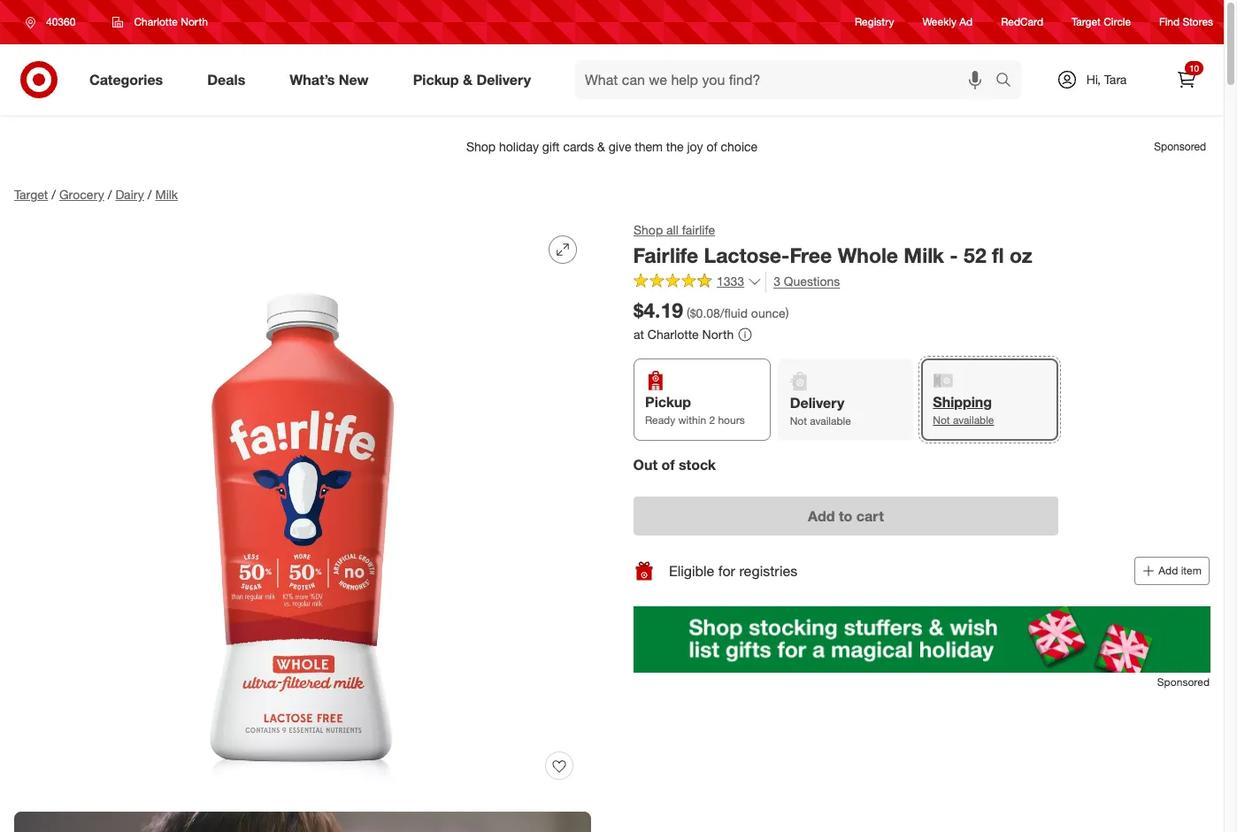 Task type: locate. For each thing, give the bounding box(es) containing it.
1 vertical spatial add
[[1159, 564, 1178, 577]]

tara
[[1105, 72, 1127, 87]]

1 horizontal spatial milk
[[904, 243, 944, 267]]

add left to
[[808, 507, 835, 525]]

milk inside shop all fairlife fairlife lactose-free whole milk - 52 fl oz
[[904, 243, 944, 267]]

registries
[[739, 562, 797, 580]]

1 horizontal spatial target
[[1072, 15, 1101, 29]]

milk
[[155, 187, 178, 202], [904, 243, 944, 267]]

advertisement region
[[0, 126, 1224, 168], [633, 607, 1210, 673]]

target left "circle" on the right of the page
[[1072, 15, 1101, 29]]

add inside button
[[1159, 564, 1178, 577]]

1 horizontal spatial not
[[933, 414, 950, 427]]

registry link
[[855, 15, 894, 30]]

/ left milk link
[[148, 187, 152, 202]]

categories
[[89, 70, 163, 88]]

out
[[633, 456, 658, 474]]

target for target circle
[[1072, 15, 1101, 29]]

hours
[[718, 414, 745, 427]]

1 vertical spatial delivery
[[790, 394, 844, 412]]

milk right dairy
[[155, 187, 178, 202]]

weekly ad
[[923, 15, 973, 29]]

delivery
[[477, 70, 531, 88], [790, 394, 844, 412]]

hi, tara
[[1087, 72, 1127, 87]]

(
[[686, 305, 690, 320]]

milk left the -
[[904, 243, 944, 267]]

0 horizontal spatial add
[[808, 507, 835, 525]]

0 horizontal spatial delivery
[[477, 70, 531, 88]]

1 horizontal spatial pickup
[[645, 393, 691, 411]]

grocery link
[[59, 187, 104, 202]]

eligible
[[669, 562, 714, 580]]

pickup
[[413, 70, 459, 88], [645, 393, 691, 411]]

shop
[[633, 222, 663, 237]]

available
[[953, 414, 994, 427], [810, 414, 851, 428]]

target link
[[14, 187, 48, 202]]

available for delivery
[[810, 414, 851, 428]]

0 vertical spatial add
[[808, 507, 835, 525]]

/ left dairy
[[108, 187, 112, 202]]

charlotte up the categories link at left
[[134, 15, 178, 28]]

not for shipping
[[933, 414, 950, 427]]

add left item
[[1159, 564, 1178, 577]]

1 vertical spatial pickup
[[645, 393, 691, 411]]

0 vertical spatial delivery
[[477, 70, 531, 88]]

0 horizontal spatial /
[[52, 187, 56, 202]]

redcard
[[1001, 15, 1044, 29]]

not for delivery
[[790, 414, 807, 428]]

lactose-
[[704, 243, 790, 267]]

pickup inside pickup ready within 2 hours
[[645, 393, 691, 411]]

deals
[[207, 70, 245, 88]]

1333 link
[[633, 272, 762, 293]]

target for target / grocery / dairy / milk
[[14, 187, 48, 202]]

search button
[[988, 60, 1030, 103]]

add inside button
[[808, 507, 835, 525]]

fairlife lactose-free whole milk - 52 fl oz, 1 of 14 image
[[14, 221, 591, 798]]

find
[[1160, 15, 1180, 29]]

0 vertical spatial advertisement region
[[0, 126, 1224, 168]]

out of stock
[[633, 456, 716, 474]]

0 vertical spatial north
[[181, 15, 208, 28]]

1 horizontal spatial north
[[702, 327, 734, 342]]

milk link
[[155, 187, 178, 202]]

for
[[718, 562, 735, 580]]

charlotte
[[134, 15, 178, 28], [647, 327, 699, 342]]

to
[[839, 507, 852, 525]]

pickup up ready in the right of the page
[[645, 393, 691, 411]]

north down $0.08
[[702, 327, 734, 342]]

10
[[1190, 63, 1199, 73]]

0 horizontal spatial north
[[181, 15, 208, 28]]

charlotte inside dropdown button
[[134, 15, 178, 28]]

not
[[933, 414, 950, 427], [790, 414, 807, 428]]

0 vertical spatial milk
[[155, 187, 178, 202]]

pickup ready within 2 hours
[[645, 393, 745, 427]]

1 horizontal spatial delivery
[[790, 394, 844, 412]]

dairy link
[[115, 187, 144, 202]]

add item button
[[1135, 557, 1210, 585]]

delivery inside delivery not available
[[790, 394, 844, 412]]

charlotte down '('
[[647, 327, 699, 342]]

at
[[633, 327, 644, 342]]

3 questions link
[[765, 272, 840, 292]]

not inside shipping not available
[[933, 414, 950, 427]]

2
[[709, 414, 715, 427]]

/ right target link
[[52, 187, 56, 202]]

What can we help you find? suggestions appear below search field
[[575, 60, 1000, 99]]

north up deals
[[181, 15, 208, 28]]

0 vertical spatial target
[[1072, 15, 1101, 29]]

not down the shipping
[[933, 414, 950, 427]]

1 vertical spatial target
[[14, 187, 48, 202]]

1 horizontal spatial charlotte
[[647, 327, 699, 342]]

not right "hours"
[[790, 414, 807, 428]]

weekly
[[923, 15, 957, 29]]

0 horizontal spatial available
[[810, 414, 851, 428]]

available inside shipping not available
[[953, 414, 994, 427]]

0 horizontal spatial charlotte
[[134, 15, 178, 28]]

target
[[1072, 15, 1101, 29], [14, 187, 48, 202]]

pickup inside pickup & delivery link
[[413, 70, 459, 88]]

hi,
[[1087, 72, 1101, 87]]

eligible for registries
[[669, 562, 797, 580]]

north
[[181, 15, 208, 28], [702, 327, 734, 342]]

0 vertical spatial pickup
[[413, 70, 459, 88]]

0 horizontal spatial not
[[790, 414, 807, 428]]

2 horizontal spatial /
[[148, 187, 152, 202]]

sponsored
[[1158, 675, 1210, 689]]

1 horizontal spatial available
[[953, 414, 994, 427]]

0 horizontal spatial target
[[14, 187, 48, 202]]

delivery inside pickup & delivery link
[[477, 70, 531, 88]]

0 horizontal spatial pickup
[[413, 70, 459, 88]]

available inside delivery not available
[[810, 414, 851, 428]]

1 horizontal spatial add
[[1159, 564, 1178, 577]]

add
[[808, 507, 835, 525], [1159, 564, 1178, 577]]

1 vertical spatial north
[[702, 327, 734, 342]]

image gallery element
[[14, 221, 591, 832]]

1333
[[717, 274, 744, 289]]

/
[[52, 187, 56, 202], [108, 187, 112, 202], [148, 187, 152, 202]]

1 horizontal spatial /
[[108, 187, 112, 202]]

target left grocery link
[[14, 187, 48, 202]]

0 vertical spatial charlotte
[[134, 15, 178, 28]]

not inside delivery not available
[[790, 414, 807, 428]]

1 vertical spatial milk
[[904, 243, 944, 267]]

40360 button
[[14, 6, 94, 38]]

stores
[[1183, 15, 1214, 29]]

pickup left &
[[413, 70, 459, 88]]



Task type: vqa. For each thing, say whether or not it's contained in the screenshot.
Categories
yes



Task type: describe. For each thing, give the bounding box(es) containing it.
all
[[666, 222, 678, 237]]

add for add item
[[1159, 564, 1178, 577]]

3 / from the left
[[148, 187, 152, 202]]

find stores
[[1160, 15, 1214, 29]]

ounce
[[751, 305, 785, 320]]

what's new
[[290, 70, 369, 88]]

52
[[964, 243, 987, 267]]

fairlife
[[682, 222, 715, 237]]

1 vertical spatial advertisement region
[[633, 607, 1210, 673]]

registry
[[855, 15, 894, 29]]

shop all fairlife fairlife lactose-free whole milk - 52 fl oz
[[633, 222, 1033, 267]]

charlotte north
[[134, 15, 208, 28]]

shipping
[[933, 393, 992, 411]]

available for shipping
[[953, 414, 994, 427]]

of
[[662, 456, 675, 474]]

search
[[988, 72, 1030, 90]]

at charlotte north
[[633, 327, 734, 342]]

add to cart button
[[633, 497, 1058, 536]]

what's new link
[[275, 60, 391, 99]]

pickup & delivery link
[[398, 60, 553, 99]]

pickup & delivery
[[413, 70, 531, 88]]

what's
[[290, 70, 335, 88]]

questions
[[784, 273, 840, 288]]

fairlife
[[633, 243, 699, 267]]

delivery not available
[[790, 394, 851, 428]]

find stores link
[[1160, 15, 1214, 30]]

pickup for &
[[413, 70, 459, 88]]

charlotte north button
[[101, 6, 219, 38]]

add item
[[1159, 564, 1202, 577]]

stock
[[679, 456, 716, 474]]

3 questions
[[773, 273, 840, 288]]

fl
[[992, 243, 1004, 267]]

within
[[678, 414, 706, 427]]

target circle
[[1072, 15, 1131, 29]]

pickup for ready
[[645, 393, 691, 411]]

-
[[950, 243, 958, 267]]

oz
[[1010, 243, 1033, 267]]

10 link
[[1168, 60, 1207, 99]]

ad
[[960, 15, 973, 29]]

0 horizontal spatial milk
[[155, 187, 178, 202]]

1 / from the left
[[52, 187, 56, 202]]

categories link
[[74, 60, 185, 99]]

1 vertical spatial charlotte
[[647, 327, 699, 342]]

north inside dropdown button
[[181, 15, 208, 28]]

weekly ad link
[[923, 15, 973, 30]]

&
[[463, 70, 473, 88]]

circle
[[1104, 15, 1131, 29]]

cart
[[856, 507, 884, 525]]

3
[[773, 273, 780, 288]]

item
[[1181, 564, 1202, 577]]

$4.19 ( $0.08 /fluid ounce )
[[633, 297, 789, 322]]

add for add to cart
[[808, 507, 835, 525]]

2 / from the left
[[108, 187, 112, 202]]

shipping not available
[[933, 393, 994, 427]]

whole
[[838, 243, 898, 267]]

$4.19
[[633, 297, 683, 322]]

/fluid
[[720, 305, 748, 320]]

$0.08
[[690, 305, 720, 320]]

dairy
[[115, 187, 144, 202]]

)
[[785, 305, 789, 320]]

new
[[339, 70, 369, 88]]

redcard link
[[1001, 15, 1044, 30]]

ready
[[645, 414, 675, 427]]

add to cart
[[808, 507, 884, 525]]

free
[[790, 243, 832, 267]]

target / grocery / dairy / milk
[[14, 187, 178, 202]]

40360
[[46, 15, 76, 28]]

target circle link
[[1072, 15, 1131, 30]]

deals link
[[192, 60, 268, 99]]

grocery
[[59, 187, 104, 202]]



